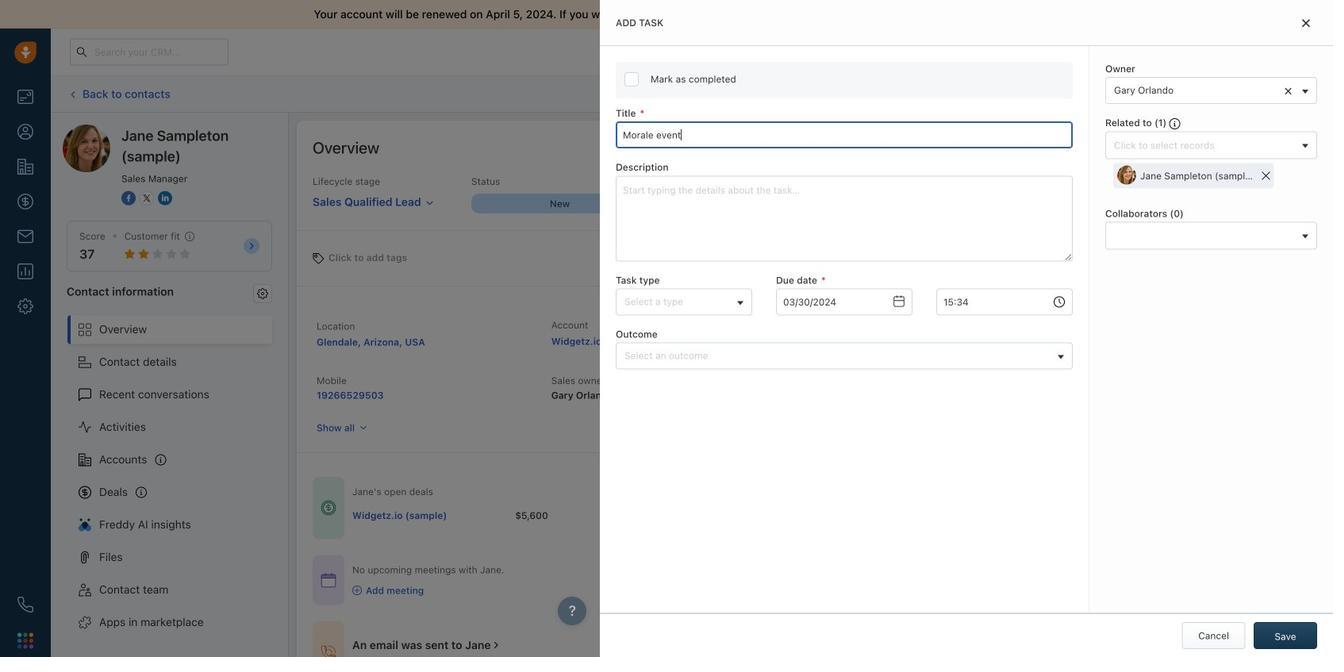 Task type: locate. For each thing, give the bounding box(es) containing it.
tab panel
[[600, 0, 1334, 657]]

dialog
[[600, 0, 1334, 657]]

row
[[352, 500, 1001, 531]]

container_wx8msf4aqz5i3rn1 image
[[321, 572, 337, 588], [491, 640, 502, 651]]

1 vertical spatial container_wx8msf4aqz5i3rn1 image
[[352, 586, 362, 595]]

Enter title of task text field
[[616, 122, 1073, 149]]

2 vertical spatial container_wx8msf4aqz5i3rn1 image
[[321, 646, 337, 657]]

0 vertical spatial container_wx8msf4aqz5i3rn1 image
[[321, 500, 337, 516]]

cell
[[352, 500, 515, 531]]

tooltip
[[926, 112, 972, 135]]

0 horizontal spatial container_wx8msf4aqz5i3rn1 image
[[321, 572, 337, 588]]

-- text field
[[776, 288, 913, 315]]

phone element
[[10, 589, 41, 621]]

freshworks switcher image
[[17, 633, 33, 649]]

None text field
[[937, 288, 1073, 315]]

1 vertical spatial container_wx8msf4aqz5i3rn1 image
[[491, 640, 502, 651]]

container_wx8msf4aqz5i3rn1 image
[[321, 500, 337, 516], [352, 586, 362, 595], [321, 646, 337, 657]]

close image
[[1307, 9, 1319, 20]]



Task type: describe. For each thing, give the bounding box(es) containing it.
mng settings image
[[257, 288, 268, 299]]

send email image
[[1185, 47, 1196, 57]]

Start typing the details about the task… text field
[[616, 176, 1073, 261]]

0 vertical spatial container_wx8msf4aqz5i3rn1 image
[[321, 572, 337, 588]]

1 horizontal spatial container_wx8msf4aqz5i3rn1 image
[[491, 640, 502, 651]]

phone image
[[17, 597, 33, 613]]

close image
[[1303, 19, 1311, 28]]

Search your CRM... text field
[[70, 39, 229, 65]]

Click to select records search field
[[1111, 137, 1297, 153]]



